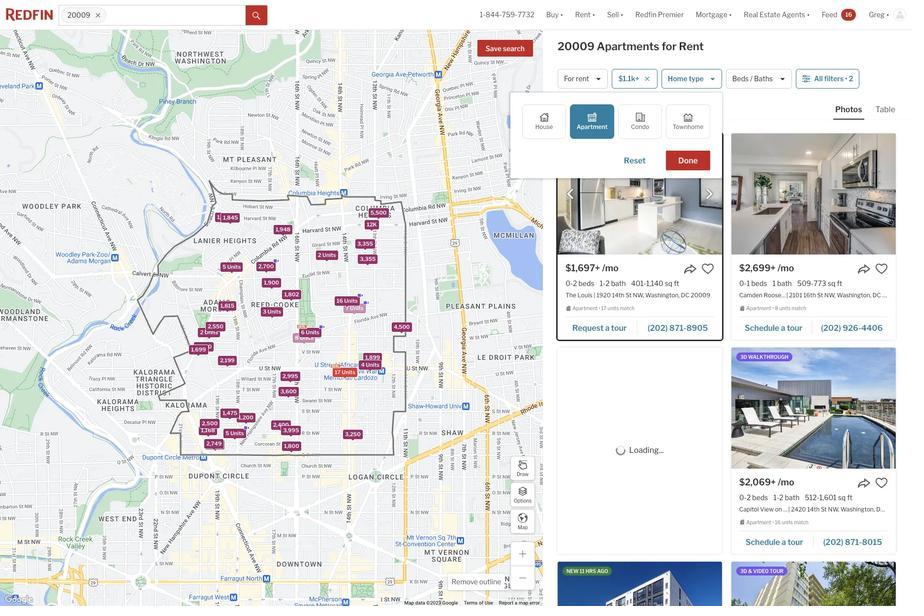 Task type: vqa. For each thing, say whether or not it's contained in the screenshot.
PHOTO OF 1777 COLUMBIA RD NW, WASHINGTON, DC 20009
yes



Task type: locate. For each thing, give the bounding box(es) containing it.
▾ right 'buy'
[[561, 11, 564, 19]]

3d
[[741, 354, 748, 360], [741, 568, 748, 574]]

dc for $2,069+ /mo
[[877, 506, 885, 513]]

1 up camden
[[747, 279, 750, 288]]

/
[[751, 75, 753, 83]]

apartment down camden roosevelt
[[747, 305, 772, 311]]

• inside button
[[846, 75, 848, 83]]

1-
[[480, 11, 486, 19], [600, 279, 606, 288], [774, 493, 780, 502]]

2101
[[790, 292, 803, 299]]

redfin premier button
[[630, 0, 690, 30]]

agents
[[782, 11, 806, 19]]

2 units
[[318, 252, 336, 259], [200, 329, 218, 336]]

1,899
[[365, 354, 380, 361]]

new 1 day ago
[[567, 140, 606, 146]]

favorite button checkbox for $2,699+ /mo
[[876, 263, 888, 275]]

schedule down 'apartment • 16 units match'
[[746, 538, 781, 547]]

1- up 1920 at the top right of the page
[[600, 279, 606, 288]]

6 ▾ from the left
[[887, 11, 890, 19]]

sq for $2,069+ /mo
[[839, 493, 846, 502]]

match down 2101
[[792, 305, 807, 311]]

2 horizontal spatial 1-
[[774, 493, 780, 502]]

46 rentals •
[[558, 103, 599, 112]]

washington, for $2,069+ /mo
[[841, 506, 876, 513]]

photo of 1884 columbia rd nw, washington, dc 20009 image
[[732, 562, 896, 606]]

1 vertical spatial map
[[405, 600, 414, 606]]

map down options
[[518, 524, 528, 530]]

0-2 beds for $1,697+ /mo
[[566, 279, 595, 288]]

3 ▾ from the left
[[621, 11, 624, 19]]

0 vertical spatial 3d
[[741, 354, 748, 360]]

favorite button image for $2,069+ /mo
[[876, 477, 888, 489]]

0 vertical spatial 871-
[[670, 323, 687, 333]]

ft right 1,140
[[674, 279, 680, 288]]

schedule a tour button
[[740, 320, 812, 335], [740, 534, 814, 549]]

1 favorite button checkbox from the top
[[876, 263, 888, 275]]

5 up 1,815
[[222, 264, 226, 270]]

units for $2,699+ /mo
[[780, 305, 791, 311]]

1 vertical spatial new
[[567, 568, 579, 574]]

8 inside map region
[[295, 334, 298, 341]]

rent ▾ button
[[576, 0, 596, 30]]

46
[[558, 103, 567, 111]]

2 ▾ from the left
[[592, 11, 596, 19]]

hrs
[[586, 568, 596, 574]]

16
[[846, 11, 853, 18], [337, 297, 343, 304], [775, 520, 781, 525]]

0 vertical spatial schedule a tour
[[745, 323, 803, 333]]

1 vertical spatial schedule a tour button
[[740, 534, 814, 549]]

/mo for $2,069+ /mo
[[778, 477, 795, 487]]

2 horizontal spatial |
[[789, 506, 790, 513]]

1,900
[[264, 279, 279, 286]]

0 vertical spatial schedule
[[745, 323, 780, 333]]

outline
[[480, 578, 501, 586]]

/mo up on at right bottom
[[778, 477, 795, 487]]

3,250
[[345, 431, 361, 438]]

match for $1,697+ /mo
[[620, 305, 635, 311]]

0 vertical spatial 0-2 beds
[[566, 279, 595, 288]]

map left data
[[405, 600, 414, 606]]

a inside "button"
[[606, 323, 610, 333]]

units down 1920 at the top right of the page
[[608, 305, 619, 311]]

greg
[[869, 11, 885, 19]]

11
[[580, 568, 585, 574]]

▾ for sell ▾
[[621, 11, 624, 19]]

1 vertical spatial ago
[[597, 568, 608, 574]]

map inside map button
[[518, 524, 528, 530]]

a down 'apartment • 16 units match'
[[782, 538, 786, 547]]

1 horizontal spatial 8
[[775, 305, 779, 311]]

1,168
[[201, 427, 215, 434]]

rent right for
[[679, 40, 704, 53]]

1 horizontal spatial rent
[[679, 40, 704, 53]]

st for $2,069+ /mo
[[821, 506, 827, 513]]

apartment up day
[[577, 123, 608, 131]]

2 vertical spatial 1-
[[774, 493, 780, 502]]

0 horizontal spatial 1-2 bath
[[600, 279, 626, 288]]

1,815
[[220, 302, 234, 309]]

2 horizontal spatial sq
[[839, 493, 846, 502]]

401-
[[632, 279, 647, 288]]

8 units
[[295, 334, 313, 341]]

roosevelt
[[764, 292, 792, 299]]

1 horizontal spatial |
[[787, 292, 788, 299]]

for rent button
[[558, 69, 608, 89]]

bath
[[612, 279, 626, 288], [778, 279, 792, 288], [785, 493, 800, 502]]

0 horizontal spatial map
[[405, 600, 414, 606]]

1 horizontal spatial 1
[[747, 279, 750, 288]]

▾ right agents
[[807, 11, 810, 19]]

washington,
[[646, 292, 680, 299], [837, 292, 872, 299], [841, 506, 876, 513]]

0-2 beds up the "capitol" at right
[[740, 493, 769, 502]]

match for $2,069+ /mo
[[794, 520, 809, 525]]

home
[[668, 75, 688, 83]]

washington, for $2,699+ /mo
[[837, 292, 872, 299]]

the louis | 1920 14th st nw, washington, dc 20009
[[566, 292, 711, 299]]

1,200
[[238, 414, 253, 421]]

nw, down 773
[[825, 292, 836, 299]]

14th
[[612, 292, 625, 299], [784, 506, 796, 513], [808, 506, 820, 513]]

16 inside map region
[[337, 297, 343, 304]]

0 vertical spatial 17
[[602, 305, 607, 311]]

schedule a tour button down 'apartment • 16 units match'
[[740, 534, 814, 549]]

nw, for $2,699+ /mo
[[825, 292, 836, 299]]

2 schedule a tour button from the top
[[740, 534, 814, 549]]

2 vertical spatial 16
[[775, 520, 781, 525]]

apartment for $2,069+
[[747, 520, 772, 525]]

Apartment checkbox
[[570, 104, 615, 139]]

0- up the "capitol" at right
[[740, 493, 747, 502]]

schedule a tour down 'apartment • 16 units match'
[[746, 538, 804, 547]]

2 inside button
[[849, 75, 854, 83]]

tour down 'apartment • 16 units match'
[[788, 538, 804, 547]]

2 3d from the top
[[741, 568, 748, 574]]

5 right 1,168
[[225, 430, 229, 437]]

871- for $1,697+ /mo
[[670, 323, 687, 333]]

17
[[602, 305, 607, 311], [335, 369, 341, 376]]

1 horizontal spatial ft
[[837, 279, 843, 288]]

save search
[[486, 44, 525, 53]]

3 units
[[263, 308, 281, 315]]

1,601
[[820, 493, 837, 502]]

ft up the | 2101 16th st nw, washington, dc 20009
[[837, 279, 843, 288]]

1
[[580, 140, 583, 146], [747, 279, 750, 288], [773, 279, 776, 288]]

14th down 512- on the right bottom of page
[[808, 506, 820, 513]]

871-
[[670, 323, 687, 333], [846, 538, 863, 547]]

(202) for $2,699+ /mo
[[821, 323, 842, 333]]

17 inside map region
[[335, 369, 341, 376]]

(202) inside "link"
[[824, 538, 844, 547]]

14th right 1920 at the top right of the page
[[612, 292, 625, 299]]

apartment down 'louis'
[[573, 305, 598, 311]]

0 horizontal spatial 1-
[[480, 11, 486, 19]]

dc up '(202) 871-8905' link
[[681, 292, 690, 299]]

0- for $2,699+
[[740, 279, 747, 288]]

$2,699+ /mo
[[740, 263, 795, 273]]

0 horizontal spatial sq
[[665, 279, 673, 288]]

0 vertical spatial rent
[[576, 11, 591, 19]]

new
[[567, 140, 579, 146], [567, 568, 579, 574]]

0 horizontal spatial 14th
[[612, 292, 625, 299]]

1 new from the top
[[567, 140, 579, 146]]

1 vertical spatial 8
[[295, 334, 298, 341]]

(202) down the louis | 1920 14th st nw, washington, dc 20009
[[648, 323, 668, 333]]

use
[[485, 600, 493, 606]]

(202) for $1,697+ /mo
[[648, 323, 668, 333]]

1 schedule a tour button from the top
[[740, 320, 812, 335]]

real estate agents ▾ button
[[738, 0, 816, 30]]

tour inside "button"
[[611, 323, 627, 333]]

0 vertical spatial schedule a tour button
[[740, 320, 812, 335]]

401-1,140 sq ft
[[632, 279, 680, 288]]

favorite button checkbox
[[876, 263, 888, 275], [876, 477, 888, 489]]

/mo up 1 bath
[[778, 263, 795, 273]]

ft for $1,697+ /mo
[[674, 279, 680, 288]]

1 vertical spatial 17
[[335, 369, 341, 376]]

©2023
[[427, 600, 441, 606]]

units
[[322, 252, 336, 259], [227, 264, 241, 270], [344, 297, 358, 304], [350, 305, 364, 312], [267, 308, 281, 315], [204, 329, 218, 336], [306, 329, 319, 336], [300, 334, 313, 341], [366, 362, 379, 369], [342, 369, 355, 376], [230, 430, 244, 437]]

1 horizontal spatial 871-
[[846, 538, 863, 547]]

remove
[[452, 578, 478, 586]]

deal
[[617, 140, 631, 146]]

2 horizontal spatial 14th
[[808, 506, 820, 513]]

1 vertical spatial 16
[[337, 297, 343, 304]]

0 horizontal spatial rent
[[576, 11, 591, 19]]

1 vertical spatial 2 units
[[200, 329, 218, 336]]

17 right 2,995 at bottom
[[335, 369, 341, 376]]

1 vertical spatial 871-
[[846, 538, 863, 547]]

1 vertical spatial 1-
[[600, 279, 606, 288]]

map for map
[[518, 524, 528, 530]]

1 horizontal spatial sq
[[828, 279, 836, 288]]

nw, down 512-1,601 sq ft
[[829, 506, 840, 513]]

dc up 8015
[[877, 506, 885, 513]]

1 vertical spatial favorite button checkbox
[[876, 477, 888, 489]]

1 vertical spatial 3d
[[741, 568, 748, 574]]

beds up view
[[753, 493, 769, 502]]

2,400
[[273, 422, 289, 428]]

1 horizontal spatial 17
[[602, 305, 607, 311]]

a down apartment • 8 units match
[[781, 323, 786, 333]]

5 units left 2,700
[[222, 264, 241, 270]]

| left 1920 at the top right of the page
[[594, 292, 596, 299]]

sq right 1,140
[[665, 279, 673, 288]]

• for $2,069+ /mo
[[773, 520, 774, 525]]

0 horizontal spatial ft
[[674, 279, 680, 288]]

save
[[486, 44, 502, 53]]

rent
[[576, 11, 591, 19], [679, 40, 704, 53]]

a
[[606, 323, 610, 333], [781, 323, 786, 333], [782, 538, 786, 547], [515, 600, 518, 606]]

• right the filters
[[846, 75, 848, 83]]

7 units
[[346, 305, 364, 312]]

▾ right mortgage
[[729, 11, 732, 19]]

condo
[[631, 123, 650, 131]]

photo of 1777 columbia rd nw, washington, dc 20009 image
[[558, 562, 722, 606]]

photo of 1920 14th st nw, washington, dc 20009 image
[[558, 133, 722, 255]]

0 horizontal spatial 0-2 beds
[[566, 279, 595, 288]]

16 right feed
[[846, 11, 853, 18]]

bath left 401-
[[612, 279, 626, 288]]

3d left &
[[741, 568, 748, 574]]

2 horizontal spatial ft
[[848, 493, 853, 502]]

report
[[499, 600, 514, 606]]

nw, for $2,069+ /mo
[[829, 506, 840, 513]]

509-773 sq ft
[[798, 279, 843, 288]]

1- for $1,697+
[[600, 279, 606, 288]]

0 vertical spatial 8
[[775, 305, 779, 311]]

tour down apartment • 8 units match
[[787, 323, 803, 333]]

favorite button image
[[702, 263, 715, 275], [876, 263, 888, 275], [876, 477, 888, 489]]

schedule a tour button down apartment • 8 units match
[[740, 320, 812, 335]]

beds up 'louis'
[[579, 279, 595, 288]]

1- up on at right bottom
[[774, 493, 780, 502]]

$2,699+
[[740, 263, 776, 273]]

rent right buy ▾
[[576, 11, 591, 19]]

buy ▾ button
[[541, 0, 570, 30]]

units down on at right bottom
[[782, 520, 793, 525]]

ft up | 2420 14th st nw, washington, dc 20009
[[848, 493, 853, 502]]

0- for $2,069+
[[740, 493, 747, 502]]

sq
[[665, 279, 673, 288], [828, 279, 836, 288], [839, 493, 846, 502]]

beds for $2,069+
[[753, 493, 769, 502]]

favorite button checkbox for $2,069+ /mo
[[876, 477, 888, 489]]

1 left day
[[580, 140, 583, 146]]

the
[[566, 292, 577, 299]]

•
[[846, 75, 848, 83], [597, 103, 599, 112], [599, 305, 601, 311], [773, 305, 774, 311], [773, 520, 774, 525]]

a for $2,699+
[[781, 323, 786, 333]]

sq up | 2420 14th st nw, washington, dc 20009
[[839, 493, 846, 502]]

3d left walkthrough
[[741, 354, 748, 360]]

• for $1,697+ /mo
[[599, 305, 601, 311]]

0 horizontal spatial 16
[[337, 297, 343, 304]]

0 horizontal spatial 2 units
[[200, 329, 218, 336]]

for
[[662, 40, 677, 53]]

1,800
[[284, 443, 299, 449]]

option group
[[522, 104, 711, 139]]

1 horizontal spatial 1-
[[600, 279, 606, 288]]

1 for 0-
[[747, 279, 750, 288]]

match down 2420
[[794, 520, 809, 525]]

ago right hrs
[[597, 568, 608, 574]]

▾ right sell
[[621, 11, 624, 19]]

1,699
[[191, 346, 206, 353]]

a for $2,069+
[[782, 538, 786, 547]]

report a map error
[[499, 600, 540, 606]]

ft for $2,699+ /mo
[[837, 279, 843, 288]]

1 horizontal spatial map
[[518, 524, 528, 530]]

17 down 1920 at the top right of the page
[[602, 305, 607, 311]]

• left sort
[[597, 103, 599, 112]]

schedule a tour down apartment • 8 units match
[[745, 323, 803, 333]]

washington, up (202) 926-4406 link
[[837, 292, 872, 299]]

0- up the
[[566, 279, 573, 288]]

16 for 16 units
[[337, 297, 343, 304]]

7732
[[518, 11, 535, 19]]

1-2 bath up on at right bottom
[[774, 493, 800, 502]]

next button image
[[705, 189, 715, 199]]

0 horizontal spatial 17
[[335, 369, 341, 376]]

Condo checkbox
[[618, 104, 663, 139]]

0 vertical spatial map
[[518, 524, 528, 530]]

| left 2101
[[787, 292, 788, 299]]

photo of 2101 16th st nw, washington, dc 20009 image
[[732, 133, 896, 255]]

(202) down | 2420 14th st nw, washington, dc 20009
[[824, 538, 844, 547]]

request a tour
[[573, 323, 627, 333]]

schedule a tour button for $2,699+
[[740, 320, 812, 335]]

beds
[[579, 279, 595, 288], [752, 279, 768, 288], [753, 493, 769, 502]]

| left 2420
[[789, 506, 790, 513]]

/mo for $2,699+ /mo
[[778, 263, 795, 273]]

1 3d from the top
[[741, 354, 748, 360]]

1 vertical spatial rent
[[679, 40, 704, 53]]

favorite button checkbox up the | 2101 16th st nw, washington, dc 20009
[[876, 263, 888, 275]]

1 vertical spatial 1-2 bath
[[774, 493, 800, 502]]

st down the 1,601
[[821, 506, 827, 513]]

1 vertical spatial 5
[[225, 430, 229, 437]]

0 vertical spatial 1-2 bath
[[600, 279, 626, 288]]

2,199
[[220, 357, 235, 364]]

0 vertical spatial ago
[[595, 140, 606, 146]]

0 vertical spatial 16
[[846, 11, 853, 18]]

match down the louis | 1920 14th st nw, washington, dc 20009
[[620, 305, 635, 311]]

• down 1920 at the top right of the page
[[599, 305, 601, 311]]

apartment for $2,699+
[[747, 305, 772, 311]]

0 horizontal spatial 1
[[580, 140, 583, 146]]

0 vertical spatial favorite button checkbox
[[876, 263, 888, 275]]

16 down on at right bottom
[[775, 520, 781, 525]]

▾ left sell
[[592, 11, 596, 19]]

871- inside (202) 871-8015 "link"
[[846, 538, 863, 547]]

tour
[[770, 568, 784, 574]]

home type button
[[662, 69, 722, 89]]

house
[[536, 123, 553, 131]]

14th right on at right bottom
[[784, 506, 796, 513]]

option group containing house
[[522, 104, 711, 139]]

beds / baths button
[[726, 69, 792, 89]]

washington, down 401-1,140 sq ft
[[646, 292, 680, 299]]

a right request
[[606, 323, 610, 333]]

16 right 1,802
[[337, 297, 343, 304]]

0-
[[566, 279, 573, 288], [740, 279, 747, 288], [740, 493, 747, 502]]

512-
[[805, 493, 820, 502]]

• inside 46 rentals •
[[597, 103, 599, 112]]

2 favorite button checkbox from the top
[[876, 477, 888, 489]]

5 ▾ from the left
[[807, 11, 810, 19]]

5 units down '1,200' at the left bottom
[[225, 430, 244, 437]]

1-2 bath up 1920 at the top right of the page
[[600, 279, 626, 288]]

new left day
[[567, 140, 579, 146]]

1 vertical spatial 0-2 beds
[[740, 493, 769, 502]]

1 horizontal spatial 0-2 beds
[[740, 493, 769, 502]]

new left 11
[[567, 568, 579, 574]]

sq right 773
[[828, 279, 836, 288]]

2 new from the top
[[567, 568, 579, 574]]

schedule a tour
[[745, 323, 803, 333], [746, 538, 804, 547]]

bath for $1,697+ /mo
[[612, 279, 626, 288]]

8 down roosevelt
[[775, 305, 779, 311]]

None search field
[[106, 5, 246, 25]]

new 11 hrs ago
[[567, 568, 608, 574]]

(202)
[[648, 323, 668, 333], [821, 323, 842, 333], [824, 538, 844, 547]]

a for $1,697+
[[606, 323, 610, 333]]

1 horizontal spatial 16
[[775, 520, 781, 525]]

1 horizontal spatial 1-2 bath
[[774, 493, 800, 502]]

done button
[[666, 151, 711, 170]]

1- for $2,069+
[[774, 493, 780, 502]]

previous button image
[[566, 189, 576, 199]]

apartment inside option
[[577, 123, 608, 131]]

4 ▾ from the left
[[729, 11, 732, 19]]

8 left 6
[[295, 334, 298, 341]]

(202) left the 926- at the bottom right
[[821, 323, 842, 333]]

washington, down 512-1,601 sq ft
[[841, 506, 876, 513]]

▾ right greg
[[887, 11, 890, 19]]

/mo right $1,697+
[[602, 263, 619, 273]]

dialog containing reset
[[511, 93, 722, 178]]

1- left '759-'
[[480, 11, 486, 19]]

512-1,601 sq ft
[[805, 493, 853, 502]]

0-2 beds up 'louis'
[[566, 279, 595, 288]]

beds for $2,699+
[[752, 279, 768, 288]]

favorite button checkbox up | 2420 14th st nw, washington, dc 20009
[[876, 477, 888, 489]]

schedule down apartment • 8 units match
[[745, 323, 780, 333]]

beds up camden roosevelt
[[752, 279, 768, 288]]

3d for 3d walkthrough
[[741, 354, 748, 360]]

bath up 2420
[[785, 493, 800, 502]]

1 vertical spatial schedule a tour
[[746, 538, 804, 547]]

1 vertical spatial schedule
[[746, 538, 781, 547]]

1 ▾ from the left
[[561, 11, 564, 19]]

0 horizontal spatial 8
[[295, 334, 298, 341]]

dialog
[[511, 93, 722, 178]]

0 vertical spatial new
[[567, 140, 579, 146]]

2 horizontal spatial 16
[[846, 11, 853, 18]]

apartment down view
[[747, 520, 772, 525]]

871- inside '(202) 871-8905' link
[[670, 323, 687, 333]]

st right 16th
[[818, 292, 824, 299]]

0 horizontal spatial 871-
[[670, 323, 687, 333]]

ago for new 11 hrs ago
[[597, 568, 608, 574]]

tour
[[611, 323, 627, 333], [787, 323, 803, 333], [788, 538, 804, 547]]

• down capitol view on 14th
[[773, 520, 774, 525]]

tour down apartment • 17 units match
[[611, 323, 627, 333]]

dc up 4406
[[873, 292, 882, 299]]

0 vertical spatial 2 units
[[318, 252, 336, 259]]



Task type: describe. For each thing, give the bounding box(es) containing it.
bath for $2,069+ /mo
[[785, 493, 800, 502]]

option group inside dialog
[[522, 104, 711, 139]]

reset
[[624, 156, 646, 165]]

submit search image
[[253, 12, 261, 20]]

509-
[[798, 279, 814, 288]]

• for $2,699+ /mo
[[773, 305, 774, 311]]

baths
[[755, 75, 773, 83]]

0-1 beds
[[740, 279, 768, 288]]

(202) 871-8905
[[648, 323, 708, 333]]

▾ for mortgage ▾
[[729, 11, 732, 19]]

remove $1.1k+ image
[[645, 76, 650, 82]]

buy
[[547, 11, 559, 19]]

draw button
[[511, 456, 535, 481]]

greg ▾
[[869, 11, 890, 19]]

done
[[679, 156, 698, 165]]

map data ©2023 google
[[405, 600, 458, 606]]

remove 20009 image
[[95, 12, 101, 18]]

redfin
[[636, 11, 657, 19]]

(202) for $2,069+ /mo
[[824, 538, 844, 547]]

3d for 3d & video tour
[[741, 568, 748, 574]]

1 horizontal spatial 2 units
[[318, 252, 336, 259]]

0- for $1,697+
[[566, 279, 573, 288]]

photos
[[836, 105, 863, 114]]

mortgage ▾
[[696, 11, 732, 19]]

all filters • 2
[[815, 75, 854, 83]]

options button
[[511, 483, 535, 507]]

request a tour button
[[566, 320, 638, 335]]

loading...
[[630, 446, 664, 455]]

1-844-759-7732 link
[[480, 11, 535, 19]]

1,660
[[207, 441, 222, 448]]

rent ▾
[[576, 11, 596, 19]]

beds / baths
[[733, 75, 773, 83]]

st for $2,699+ /mo
[[818, 292, 824, 299]]

▾ for rent ▾
[[592, 11, 596, 19]]

773
[[814, 279, 827, 288]]

redfin premier
[[636, 11, 684, 19]]

| for $2,069+ /mo
[[789, 506, 790, 513]]

a left the map on the right bottom
[[515, 600, 518, 606]]

units for $1,697+ /mo
[[608, 305, 619, 311]]

| 2101 16th st nw, washington, dc 20009
[[787, 292, 902, 299]]

tour for $2,069+ /mo
[[788, 538, 804, 547]]

beds
[[733, 75, 749, 83]]

for rent
[[564, 75, 590, 83]]

sq for $1,697+ /mo
[[665, 279, 673, 288]]

16 for 16
[[846, 11, 853, 18]]

options
[[514, 498, 532, 504]]

terms of use
[[464, 600, 493, 606]]

louis
[[578, 292, 593, 299]]

mortgage ▾ button
[[696, 0, 732, 30]]

google image
[[2, 593, 35, 606]]

new for new 11 hrs ago
[[567, 568, 579, 574]]

st down 401-
[[626, 292, 632, 299]]

2,700
[[258, 263, 274, 270]]

sell
[[607, 11, 619, 19]]

2,995
[[282, 373, 298, 380]]

photo of 2420 14th st nw, washington, dc 20009 image
[[732, 348, 896, 469]]

apartment for $1,697+
[[573, 305, 598, 311]]

1-2 bath for $1,697+ /mo
[[600, 279, 626, 288]]

$1,697+
[[566, 263, 601, 273]]

$2,069+ /mo
[[740, 477, 795, 487]]

$1,697+ /mo
[[566, 263, 619, 273]]

1,898
[[217, 214, 232, 221]]

camden
[[740, 292, 763, 299]]

terms
[[464, 600, 478, 606]]

rent inside rent ▾ dropdown button
[[576, 11, 591, 19]]

1 horizontal spatial 14th
[[784, 506, 796, 513]]

recommended button
[[620, 102, 679, 112]]

map region
[[0, 0, 553, 606]]

beds for $1,697+
[[579, 279, 595, 288]]

nw, down 401-
[[633, 292, 644, 299]]

759-
[[502, 11, 518, 19]]

dc for $2,699+ /mo
[[873, 292, 882, 299]]

1-844-759-7732
[[480, 11, 535, 19]]

apartments
[[597, 40, 660, 53]]

(202) 871-8015 link
[[814, 533, 888, 550]]

17 units
[[335, 369, 355, 376]]

schedule a tour button for $2,069+
[[740, 534, 814, 549]]

search
[[503, 44, 525, 53]]

error
[[530, 600, 540, 606]]

map
[[519, 600, 529, 606]]

camden roosevelt
[[740, 292, 792, 299]]

rentals
[[569, 103, 592, 111]]

0 vertical spatial 5
[[222, 264, 226, 270]]

sq for $2,699+ /mo
[[828, 279, 836, 288]]

Townhome checkbox
[[666, 104, 711, 139]]

schedule a tour for $2,069+
[[746, 538, 804, 547]]

4,500
[[394, 324, 410, 330]]

save search button
[[478, 40, 533, 57]]

apartment • 17 units match
[[573, 305, 635, 311]]

tour for $2,699+ /mo
[[787, 323, 803, 333]]

capitol
[[740, 506, 759, 513]]

real estate agents ▾ link
[[744, 0, 810, 30]]

photos button
[[834, 104, 874, 120]]

6 units
[[301, 329, 319, 336]]

favorite button checkbox
[[702, 263, 715, 275]]

mortgage ▾ button
[[690, 0, 738, 30]]

8015
[[863, 538, 883, 547]]

match for $2,699+ /mo
[[792, 305, 807, 311]]

bath up roosevelt
[[778, 279, 792, 288]]

sell ▾ button
[[607, 0, 624, 30]]

| for $2,699+ /mo
[[787, 292, 788, 299]]

favorite button image for $2,699+ /mo
[[876, 263, 888, 275]]

map for map data ©2023 google
[[405, 600, 414, 606]]

1 for new
[[580, 140, 583, 146]]

map button
[[511, 509, 535, 534]]

draw
[[517, 471, 529, 477]]

12k
[[367, 221, 377, 228]]

favorite button image for $1,697+ /mo
[[702, 263, 715, 275]]

0 vertical spatial 1-
[[480, 11, 486, 19]]

ft for $2,069+ /mo
[[848, 493, 853, 502]]

House checkbox
[[522, 104, 566, 139]]

0 vertical spatial 3,355
[[357, 240, 373, 247]]

1 vertical spatial 5 units
[[225, 430, 244, 437]]

1-2 bath for $2,069+ /mo
[[774, 493, 800, 502]]

google
[[443, 600, 458, 606]]

/mo for $1,697+ /mo
[[602, 263, 619, 273]]

0 vertical spatial 5 units
[[222, 264, 241, 270]]

3
[[263, 308, 266, 315]]

3d walkthrough
[[741, 354, 789, 360]]

schedule for $2,069+
[[746, 538, 781, 547]]

real estate agents ▾
[[744, 11, 810, 19]]

schedule for $2,699+
[[745, 323, 780, 333]]

units for $2,069+ /mo
[[782, 520, 793, 525]]

0-2 beds for $2,069+ /mo
[[740, 493, 769, 502]]

mortgage
[[696, 11, 728, 19]]

feed
[[822, 11, 838, 19]]

estate
[[760, 11, 781, 19]]

apartment • 8 units match
[[747, 305, 807, 311]]

all
[[815, 75, 823, 83]]

2 horizontal spatial 1
[[773, 279, 776, 288]]

view
[[761, 506, 774, 513]]

| 2420 14th st nw, washington, dc 20009
[[789, 506, 906, 513]]

▾ for greg ▾
[[887, 11, 890, 19]]

new for new 1 day ago
[[567, 140, 579, 146]]

871- for $2,069+ /mo
[[846, 538, 863, 547]]

1 bath
[[773, 279, 792, 288]]

0 horizontal spatial |
[[594, 292, 596, 299]]

ago for new 1 day ago
[[595, 140, 606, 146]]

schedule a tour for $2,699+
[[745, 323, 803, 333]]

1 vertical spatial 3,355
[[360, 256, 376, 263]]

real
[[744, 11, 759, 19]]

reset button
[[612, 151, 658, 170]]

sell ▾
[[607, 11, 624, 19]]

2,500
[[202, 420, 218, 427]]

(202) 926-4406 link
[[812, 319, 888, 336]]

tour for $1,697+ /mo
[[611, 323, 627, 333]]

▾ for buy ▾
[[561, 11, 564, 19]]

2,550
[[208, 323, 223, 330]]

loading... status
[[630, 445, 664, 456]]



